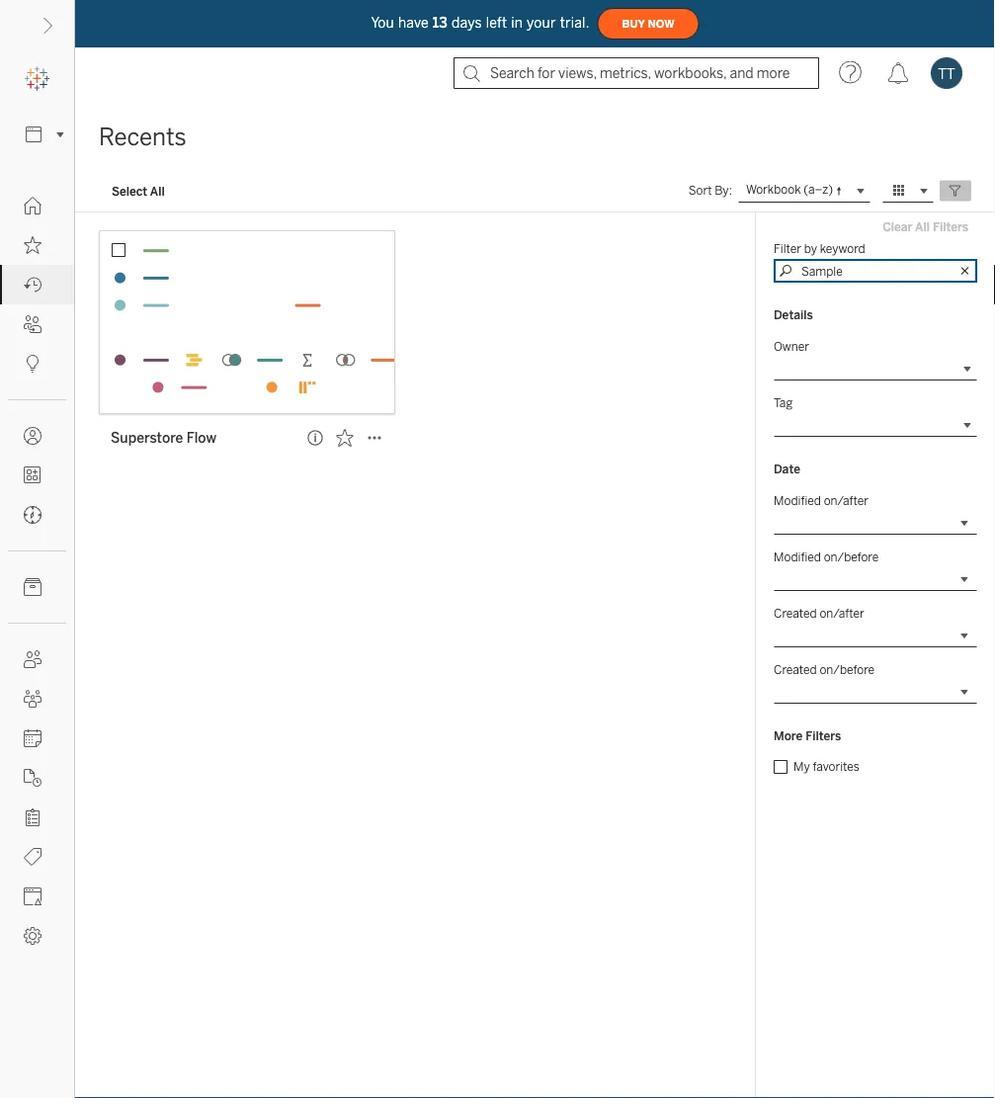 Task type: vqa. For each thing, say whether or not it's contained in the screenshot.
Settings
no



Task type: describe. For each thing, give the bounding box(es) containing it.
created on/after
[[774, 606, 865, 621]]

trial.
[[560, 15, 590, 31]]

by
[[805, 241, 818, 256]]

buy
[[623, 18, 646, 30]]

(a–z)
[[804, 183, 834, 197]]

all for clear
[[916, 219, 930, 234]]

created for created on/after
[[774, 606, 818, 621]]

buy now
[[623, 18, 675, 30]]

modified for modified on/after
[[774, 493, 822, 508]]

you have 13 days left in your trial.
[[371, 15, 590, 31]]

tag
[[774, 396, 793, 410]]

select
[[112, 184, 147, 198]]

keyword
[[820, 241, 866, 256]]

modified on/before
[[774, 550, 879, 564]]

13
[[433, 15, 448, 31]]

clear all filters button
[[874, 215, 978, 238]]

your
[[527, 15, 556, 31]]

my
[[794, 760, 811, 774]]

filter
[[774, 241, 802, 256]]

filters inside button
[[933, 219, 969, 234]]

workbook (a–z) button
[[739, 179, 871, 203]]

superstore flow
[[111, 430, 217, 446]]

buy now button
[[598, 8, 700, 40]]

modified on/after
[[774, 493, 869, 508]]

sort
[[689, 183, 713, 198]]

filter by keyword
[[774, 241, 866, 256]]

flow
[[187, 430, 217, 446]]

Created on/before text field
[[774, 680, 978, 704]]

Filter by keyword text field
[[774, 259, 978, 283]]

clear
[[883, 219, 913, 234]]

clear all filters
[[883, 219, 969, 234]]

created for created on/before
[[774, 663, 818, 677]]

navigation panel element
[[0, 59, 74, 956]]

recents
[[99, 123, 187, 151]]



Task type: locate. For each thing, give the bounding box(es) containing it.
1 vertical spatial created
[[774, 663, 818, 677]]

workbook (a–z)
[[747, 183, 834, 197]]

2 modified from the top
[[774, 550, 822, 564]]

Modified on/before text field
[[774, 568, 978, 591]]

0 horizontal spatial filters
[[806, 729, 842, 744]]

1 vertical spatial modified
[[774, 550, 822, 564]]

created down created on/after
[[774, 663, 818, 677]]

0 vertical spatial all
[[150, 184, 165, 198]]

all right select
[[150, 184, 165, 198]]

favorites
[[813, 760, 860, 774]]

0 vertical spatial created
[[774, 606, 818, 621]]

in
[[511, 15, 523, 31]]

main navigation. press the up and down arrow keys to access links. element
[[0, 186, 74, 956]]

0 vertical spatial on/after
[[824, 493, 869, 508]]

more filters
[[774, 729, 842, 744]]

1 modified from the top
[[774, 493, 822, 508]]

1 vertical spatial on/after
[[820, 606, 865, 621]]

modified for modified on/before
[[774, 550, 822, 564]]

date
[[774, 462, 801, 477]]

days
[[452, 15, 482, 31]]

all for select
[[150, 184, 165, 198]]

on/after for created on/after
[[820, 606, 865, 621]]

1 created from the top
[[774, 606, 818, 621]]

modified down the date
[[774, 493, 822, 508]]

on/after
[[824, 493, 869, 508], [820, 606, 865, 621]]

created up the created on/before
[[774, 606, 818, 621]]

filters right clear
[[933, 219, 969, 234]]

details
[[774, 308, 814, 322]]

Created on/after text field
[[774, 624, 978, 648]]

Search for views, metrics, workbooks, and more text field
[[454, 57, 820, 89]]

workbook
[[747, 183, 802, 197]]

my favorites
[[794, 760, 860, 774]]

1 horizontal spatial all
[[916, 219, 930, 234]]

on/before
[[824, 550, 879, 564], [820, 663, 875, 677]]

1 horizontal spatial filters
[[933, 219, 969, 234]]

owner
[[774, 339, 810, 354]]

0 vertical spatial on/before
[[824, 550, 879, 564]]

select all button
[[99, 179, 178, 203]]

by:
[[715, 183, 733, 198]]

you
[[371, 15, 394, 31]]

grid view image
[[891, 182, 909, 200]]

on/before up the created on/before text field
[[820, 663, 875, 677]]

now
[[648, 18, 675, 30]]

1 vertical spatial on/before
[[820, 663, 875, 677]]

all right clear
[[916, 219, 930, 234]]

1 vertical spatial filters
[[806, 729, 842, 744]]

on/before for modified on/before
[[824, 550, 879, 564]]

superstore
[[111, 430, 183, 446]]

on/before up modified on/before text box
[[824, 550, 879, 564]]

0 vertical spatial filters
[[933, 219, 969, 234]]

created
[[774, 606, 818, 621], [774, 663, 818, 677]]

Modified on/after text field
[[774, 511, 978, 535]]

on/after for modified on/after
[[824, 493, 869, 508]]

select all
[[112, 184, 165, 198]]

1 vertical spatial all
[[916, 219, 930, 234]]

have
[[398, 15, 429, 31]]

modified up created on/after
[[774, 550, 822, 564]]

0 vertical spatial modified
[[774, 493, 822, 508]]

modified
[[774, 493, 822, 508], [774, 550, 822, 564]]

on/after up modified on/after text box
[[824, 493, 869, 508]]

on/before for created on/before
[[820, 663, 875, 677]]

filters
[[933, 219, 969, 234], [806, 729, 842, 744]]

on/after up created on/after text field
[[820, 606, 865, 621]]

0 horizontal spatial all
[[150, 184, 165, 198]]

created on/before
[[774, 663, 875, 677]]

all
[[150, 184, 165, 198], [916, 219, 930, 234]]

sort by:
[[689, 183, 733, 198]]

2 created from the top
[[774, 663, 818, 677]]

left
[[486, 15, 508, 31]]

more
[[774, 729, 803, 744]]

filters up my favorites at the bottom right of the page
[[806, 729, 842, 744]]



